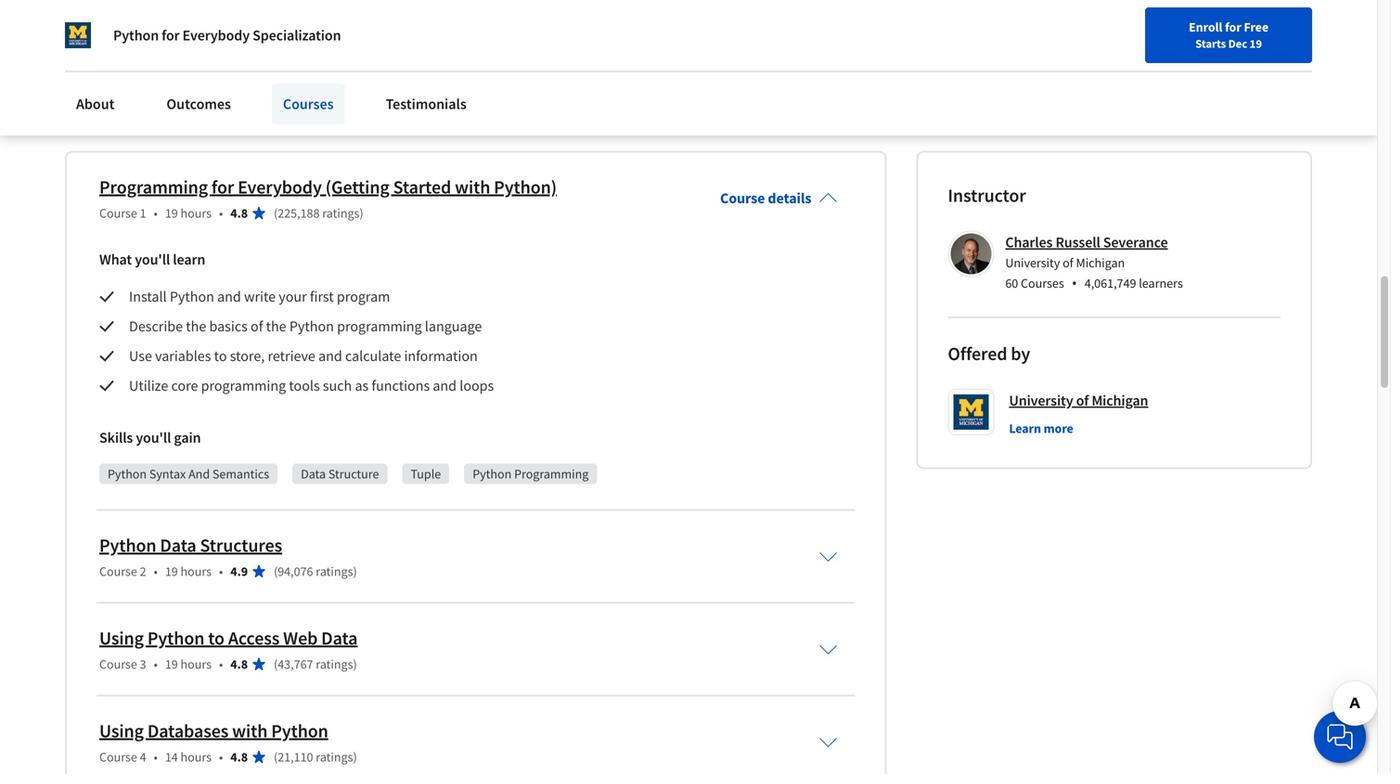 Task type: locate. For each thing, give the bounding box(es) containing it.
data down "success"
[[272, 51, 300, 69]]

4.8
[[231, 205, 248, 221], [231, 656, 248, 673], [231, 749, 248, 765]]

the up "retrieve"
[[266, 317, 287, 336]]

19 right 1
[[165, 205, 178, 221]]

programming for everybody (getting started with python)
[[99, 175, 557, 199]]

success
[[268, 28, 315, 47]]

testimonials
[[386, 95, 467, 113]]

to
[[155, 95, 168, 114], [214, 347, 227, 365], [208, 627, 225, 650]]

0 vertical spatial you'll
[[135, 250, 170, 269]]

throughout
[[634, 73, 705, 91]]

course for using python to access web data
[[99, 656, 137, 673]]

python data structures
[[99, 534, 282, 557]]

4.8 left 225,188
[[231, 205, 248, 221]]

coursera image
[[22, 15, 140, 45]]

your
[[283, 95, 311, 114], [279, 287, 307, 306]]

calculate
[[345, 347, 401, 365]]

for inside enroll for free starts dec 19
[[1226, 19, 1242, 35]]

) down (getting
[[360, 205, 364, 221]]

interfaces,
[[572, 51, 636, 69]]

course inside course details "dropdown button"
[[721, 189, 765, 207]]

outcomes
[[167, 95, 231, 113]]

and up such
[[319, 347, 342, 365]]

courses link
[[272, 84, 345, 124]]

learned
[[583, 73, 631, 91]]

using for using python to access web data
[[99, 627, 144, 650]]

19 right 3
[[165, 656, 178, 673]]

hours down the python data structures 'link'
[[181, 563, 212, 580]]

hours up learn
[[181, 205, 212, 221]]

charles russell severance image
[[951, 233, 992, 274]]

for up concepts
[[162, 26, 180, 45]]

1 vertical spatial university
[[1010, 391, 1074, 410]]

• inside charles russell severance university of michigan 60 courses • 4,061,749 learners
[[1072, 273, 1078, 293]]

1 4.8 from the top
[[231, 205, 248, 221]]

to for variables
[[214, 347, 227, 365]]

with right started
[[455, 175, 491, 199]]

0 horizontal spatial program
[[337, 287, 390, 306]]

everybody up 225,188
[[238, 175, 322, 199]]

language
[[425, 317, 482, 336]]

python up networked on the top of the page
[[356, 28, 401, 47]]

design
[[171, 95, 212, 114]]

and down learned
[[609, 95, 633, 114]]

1 vertical spatial 4.8
[[231, 656, 248, 673]]

0 vertical spatial your
[[283, 95, 311, 114]]

1 vertical spatial you'll
[[136, 428, 171, 447]]

hours right 14
[[181, 749, 212, 765]]

) right 21,110
[[353, 749, 357, 765]]

using databases with python link
[[99, 720, 328, 743]]

3 hours from the top
[[181, 656, 212, 673]]

severance
[[1104, 233, 1169, 252]]

1 vertical spatial with
[[232, 720, 268, 743]]

2 4.8 from the top
[[231, 656, 248, 673]]

0 vertical spatial university
[[1006, 254, 1061, 271]]

using up 3
[[99, 627, 144, 650]]

2 vertical spatial to
[[208, 627, 225, 650]]

structures
[[200, 534, 282, 557]]

for down you'll
[[426, 95, 444, 114]]

everybody for (getting
[[238, 175, 322, 199]]

programming down this
[[65, 51, 150, 69]]

ratings
[[322, 205, 360, 221], [316, 563, 353, 580], [316, 656, 353, 673], [316, 749, 353, 765]]

application
[[442, 51, 512, 69]]

) right 43,767
[[353, 656, 357, 673]]

using for using databases with python
[[99, 720, 144, 743]]

free
[[1245, 19, 1269, 35]]

with right databases
[[232, 720, 268, 743]]

course left 2
[[99, 563, 137, 580]]

courses right 60
[[1021, 275, 1065, 291]]

course for programming for everybody (getting started with python)
[[99, 205, 137, 221]]

python up 2
[[99, 534, 156, 557]]

4 hours from the top
[[181, 749, 212, 765]]

details
[[768, 189, 812, 207]]

data up the ( 43,767 ratings )
[[321, 627, 358, 650]]

menu item
[[988, 19, 1108, 79]]

to left store,
[[214, 347, 227, 365]]

university up learn more on the bottom right of the page
[[1010, 391, 1074, 410]]

create
[[242, 95, 280, 114]]

1 ( from the top
[[274, 205, 278, 221]]

4 ( from the top
[[274, 749, 278, 765]]

with
[[455, 175, 491, 199], [232, 720, 268, 743]]

for for specialization
[[162, 26, 180, 45]]

ratings down programming for everybody (getting started with python) link at the top left
[[322, 205, 360, 221]]

( down access
[[274, 656, 278, 673]]

python
[[113, 26, 159, 45], [356, 28, 401, 47], [65, 73, 110, 91], [170, 287, 214, 306], [290, 317, 334, 336], [108, 466, 147, 482], [473, 466, 512, 482], [99, 534, 156, 557], [147, 627, 205, 650], [271, 720, 328, 743]]

1 vertical spatial courses
[[1021, 275, 1065, 291]]

• left 4.9
[[219, 563, 223, 580]]

you'll left learn
[[135, 250, 170, 269]]

0 vertical spatial courses
[[283, 95, 334, 113]]

hours down using python to access web data
[[181, 656, 212, 673]]

for up course 1 • 19 hours •
[[212, 175, 234, 199]]

university down charles
[[1006, 254, 1061, 271]]

chat with us image
[[1326, 722, 1356, 752]]

0 vertical spatial using
[[99, 627, 144, 650]]

19
[[1250, 36, 1263, 51], [165, 205, 178, 221], [165, 563, 178, 580], [165, 656, 178, 673]]

2 hours from the top
[[181, 563, 212, 580]]

programming down store,
[[201, 376, 286, 395]]

use variables to store, retrieve and calculate information
[[129, 347, 478, 365]]

1 vertical spatial to
[[214, 347, 227, 365]]

technologies
[[501, 73, 580, 91]]

and up basics
[[217, 287, 241, 306]]

19 right 2
[[165, 563, 178, 580]]

to left design in the top of the page
[[155, 95, 168, 114]]

the right use
[[477, 73, 498, 91]]

gain
[[174, 428, 201, 447]]

and down language.
[[215, 95, 239, 114]]

0 horizontal spatial with
[[232, 720, 268, 743]]

0 vertical spatial to
[[155, 95, 168, 114]]

courses down capstone
[[283, 95, 334, 113]]

2 vertical spatial 4.8
[[231, 749, 248, 765]]

0 vertical spatial data
[[272, 51, 300, 69]]

2 using from the top
[[99, 720, 144, 743]]

• down using databases with python link on the bottom left
[[219, 749, 223, 765]]

using
[[736, 51, 769, 69]]

program
[[515, 51, 569, 69], [337, 287, 390, 306]]

you'll left gain
[[136, 428, 171, 447]]

university of michigan image
[[65, 22, 91, 48]]

None search field
[[265, 12, 627, 49]]

utilize core programming tools such as functions and loops
[[129, 376, 494, 395]]

0 horizontal spatial data
[[272, 51, 300, 69]]

courses
[[283, 95, 334, 113], [1021, 275, 1065, 291]]

4.8 down "using databases with python"
[[231, 749, 248, 765]]

ratings right 43,767
[[316, 656, 353, 673]]

3 ( from the top
[[274, 656, 278, 673]]

hours for python
[[181, 656, 212, 673]]

courses inside charles russell severance university of michigan 60 courses • 4,061,749 learners
[[1021, 275, 1065, 291]]

what
[[99, 250, 132, 269]]

hours for data
[[181, 563, 212, 580]]

using python to access web data link
[[99, 627, 358, 650]]

using
[[99, 627, 144, 650], [99, 720, 144, 743]]

programming down concepts
[[113, 73, 198, 91]]

data down use
[[447, 95, 474, 114]]

retrieve
[[268, 347, 316, 365]]

4,061,749
[[1085, 275, 1137, 291]]

to inside this specialization builds on the success of the python for everybody course and will introduce fundamental programming concepts including data structures, networked application program interfaces, and databases, using the python programming language. in the capstone project, you'll use the technologies learned throughout the specialization to design and create your own  applications for data retrieval, processing, and visualization.
[[155, 95, 168, 114]]

course for python data structures
[[99, 563, 137, 580]]

course left 4
[[99, 749, 137, 765]]

0 vertical spatial michigan
[[1077, 254, 1125, 271]]

0 vertical spatial 4.8
[[231, 205, 248, 221]]

course left 'details'
[[721, 189, 765, 207]]

everybody
[[183, 26, 250, 45], [424, 28, 490, 47], [238, 175, 322, 199]]

3 4.8 from the top
[[231, 749, 248, 765]]

course 1 • 19 hours •
[[99, 205, 223, 221]]

web
[[283, 627, 318, 650]]

and
[[537, 28, 561, 47], [639, 51, 663, 69], [215, 95, 239, 114], [609, 95, 633, 114], [217, 287, 241, 306], [319, 347, 342, 365], [433, 376, 457, 395]]

everybody up application
[[424, 28, 490, 47]]

4.8 down using python to access web data "link" on the left bottom of page
[[231, 656, 248, 673]]

to left access
[[208, 627, 225, 650]]

testimonials link
[[375, 84, 478, 124]]

1 using from the top
[[99, 627, 144, 650]]

1 horizontal spatial program
[[515, 51, 569, 69]]

( right 4.9
[[274, 563, 278, 580]]

this
[[65, 28, 91, 47]]

0 horizontal spatial courses
[[283, 95, 334, 113]]

the left basics
[[186, 317, 206, 336]]

2 ( from the top
[[274, 563, 278, 580]]

19 for programming for everybody (getting started with python)
[[165, 205, 178, 221]]

ratings for access
[[316, 656, 353, 673]]

course left 3
[[99, 656, 137, 673]]

python right 'tuple' on the left of page
[[473, 466, 512, 482]]

1 vertical spatial using
[[99, 720, 144, 743]]

offered
[[948, 342, 1008, 365]]

( down "using databases with python"
[[274, 749, 278, 765]]

enroll
[[1189, 19, 1223, 35]]

of inside this specialization builds on the success of the python for everybody course and will introduce fundamental programming concepts including data structures, networked application program interfaces, and databases, using the python programming language. in the capstone project, you'll use the technologies learned throughout the specialization to design and create your own  applications for data retrieval, processing, and visualization.
[[318, 28, 330, 47]]

show notifications image
[[1127, 23, 1149, 45]]

ratings right 21,110
[[316, 749, 353, 765]]

basics
[[209, 317, 248, 336]]

your left own on the top left of page
[[283, 95, 311, 114]]

( down programming for everybody (getting started with python)
[[274, 205, 278, 221]]

the right in
[[279, 73, 300, 91]]

university inside charles russell severance university of michigan 60 courses • 4,061,749 learners
[[1006, 254, 1061, 271]]

semantics
[[213, 466, 269, 482]]

michigan
[[1077, 254, 1125, 271], [1092, 391, 1149, 410]]

1 vertical spatial your
[[279, 287, 307, 306]]

access
[[228, 627, 280, 650]]

1 horizontal spatial with
[[455, 175, 491, 199]]

) for (getting
[[360, 205, 364, 221]]

0 vertical spatial with
[[455, 175, 491, 199]]

you'll
[[135, 250, 170, 269], [136, 428, 171, 447]]

loops
[[460, 376, 494, 395]]

data left structure
[[301, 466, 326, 482]]

using python to access web data
[[99, 627, 358, 650]]

1 horizontal spatial data
[[447, 95, 474, 114]]

for up dec
[[1226, 19, 1242, 35]]

learners
[[1139, 275, 1184, 291]]

1 horizontal spatial courses
[[1021, 275, 1065, 291]]

of inside charles russell severance university of michigan 60 courses • 4,061,749 learners
[[1063, 254, 1074, 271]]

• left 4,061,749
[[1072, 273, 1078, 293]]

your left first
[[279, 287, 307, 306]]

course
[[493, 28, 535, 47]]

learn
[[1010, 420, 1042, 437]]

variables
[[155, 347, 211, 365]]

specialization down this
[[65, 95, 152, 114]]

1 hours from the top
[[181, 205, 212, 221]]

more
[[1044, 420, 1074, 437]]

data up course 2 • 19 hours •
[[160, 534, 196, 557]]

you'll for gain
[[136, 428, 171, 447]]

1 horizontal spatial programming
[[514, 466, 589, 482]]

everybody up the including
[[183, 26, 250, 45]]

)
[[360, 205, 364, 221], [353, 563, 357, 580], [353, 656, 357, 673], [353, 749, 357, 765]]

using up 4
[[99, 720, 144, 743]]

of
[[318, 28, 330, 47], [1063, 254, 1074, 271], [251, 317, 263, 336], [1077, 391, 1089, 410]]

) for access
[[353, 656, 357, 673]]

0 horizontal spatial programming
[[99, 175, 208, 199]]

python)
[[494, 175, 557, 199]]

about
[[76, 95, 115, 113]]

and
[[189, 466, 210, 482]]

19 down free
[[1250, 36, 1263, 51]]

4.8 for with
[[231, 749, 248, 765]]

• right 1
[[154, 205, 158, 221]]

1 vertical spatial programming
[[514, 466, 589, 482]]

program up technologies
[[515, 51, 569, 69]]

course left 1
[[99, 205, 137, 221]]

0 vertical spatial program
[[515, 51, 569, 69]]

and left will
[[537, 28, 561, 47]]

to for python
[[208, 627, 225, 650]]

charles russell severance link
[[1006, 233, 1169, 252]]

• left 225,188
[[219, 205, 223, 221]]

ratings for python
[[316, 749, 353, 765]]

you'll
[[415, 73, 449, 91]]

program right first
[[337, 287, 390, 306]]



Task type: describe. For each thing, give the bounding box(es) containing it.
19 for using python to access web data
[[165, 656, 178, 673]]

install python and write your first program
[[129, 287, 390, 306]]

• down using python to access web data "link" on the left bottom of page
[[219, 656, 223, 673]]

charles
[[1006, 233, 1053, 252]]

225,188
[[278, 205, 320, 221]]

the up structures,
[[333, 28, 354, 47]]

course 3 • 19 hours •
[[99, 656, 223, 673]]

for for starts
[[1226, 19, 1242, 35]]

what you'll learn
[[99, 250, 205, 269]]

michigan inside charles russell severance university of michigan 60 courses • 4,061,749 learners
[[1077, 254, 1125, 271]]

4.8 for to
[[231, 656, 248, 673]]

core
[[171, 376, 198, 395]]

dec
[[1229, 36, 1248, 51]]

python up concepts
[[113, 26, 159, 45]]

you'll for learn
[[135, 250, 170, 269]]

programming up calculate
[[337, 317, 422, 336]]

python up use variables to store, retrieve and calculate information
[[290, 317, 334, 336]]

( 225,188 ratings )
[[274, 205, 364, 221]]

94,076
[[278, 563, 313, 580]]

3
[[140, 656, 146, 673]]

python programming
[[473, 466, 589, 482]]

builds
[[184, 28, 222, 47]]

describe
[[129, 317, 183, 336]]

python for everybody specialization
[[113, 26, 341, 45]]

4.9
[[231, 563, 248, 580]]

language.
[[201, 73, 261, 91]]

use
[[452, 73, 474, 91]]

for for (getting
[[212, 175, 234, 199]]

russell
[[1056, 233, 1101, 252]]

2
[[140, 563, 146, 580]]

processing,
[[535, 95, 606, 114]]

structure
[[329, 466, 379, 482]]

fundamental
[[652, 28, 732, 47]]

course 4 • 14 hours •
[[99, 749, 223, 765]]

use
[[129, 347, 152, 365]]

by
[[1011, 342, 1031, 365]]

capstone
[[303, 73, 361, 91]]

( 94,076 ratings )
[[274, 563, 357, 580]]

0 vertical spatial data
[[301, 466, 326, 482]]

( for with
[[274, 749, 278, 765]]

databases,
[[666, 51, 733, 69]]

retrieval,
[[477, 95, 533, 114]]

python down learn
[[170, 287, 214, 306]]

for up networked on the top of the page
[[404, 28, 421, 47]]

the right on
[[244, 28, 265, 47]]

project,
[[364, 73, 412, 91]]

python up 21,110
[[271, 720, 328, 743]]

• right 2
[[154, 563, 158, 580]]

program inside this specialization builds on the success of the python for everybody course and will introduce fundamental programming concepts including data structures, networked application program interfaces, and databases, using the python programming language. in the capstone project, you'll use the technologies learned throughout the specialization to design and create your own  applications for data retrieval, processing, and visualization.
[[515, 51, 569, 69]]

( 43,767 ratings )
[[274, 656, 357, 673]]

course 2 • 19 hours •
[[99, 563, 223, 580]]

specialization up structures,
[[253, 26, 341, 45]]

) for python
[[353, 749, 357, 765]]

visualization.
[[636, 95, 717, 114]]

learn more button
[[1010, 419, 1074, 438]]

and down information
[[433, 376, 457, 395]]

networked
[[372, 51, 439, 69]]

introduce
[[589, 28, 649, 47]]

specialization up concepts
[[94, 28, 181, 47]]

python up about
[[65, 73, 110, 91]]

the down databases,
[[708, 73, 728, 91]]

) right 94,076
[[353, 563, 357, 580]]

your inside this specialization builds on the success of the python for everybody course and will introduce fundamental programming concepts including data structures, networked application program interfaces, and databases, using the python programming language. in the capstone project, you'll use the technologies learned throughout the specialization to design and create your own  applications for data retrieval, processing, and visualization.
[[283, 95, 311, 114]]

about link
[[65, 84, 126, 124]]

python up course 3 • 19 hours •
[[147, 627, 205, 650]]

• right 3
[[154, 656, 158, 673]]

1 vertical spatial data
[[447, 95, 474, 114]]

databases
[[147, 720, 229, 743]]

( for structures
[[274, 563, 278, 580]]

instructor
[[948, 184, 1027, 207]]

such
[[323, 376, 352, 395]]

store,
[[230, 347, 265, 365]]

python syntax and semantics
[[108, 466, 269, 482]]

( for everybody
[[274, 205, 278, 221]]

1 vertical spatial data
[[160, 534, 196, 557]]

as
[[355, 376, 369, 395]]

programming for everybody (getting started with python) link
[[99, 175, 557, 199]]

course details button
[[706, 163, 853, 233]]

python data structures link
[[99, 534, 282, 557]]

hours for databases
[[181, 749, 212, 765]]

course for using databases with python
[[99, 749, 137, 765]]

started
[[393, 175, 451, 199]]

4
[[140, 749, 146, 765]]

21,110
[[278, 749, 313, 765]]

concepts
[[153, 51, 209, 69]]

19 for python data structures
[[165, 563, 178, 580]]

learn more
[[1010, 420, 1074, 437]]

structures,
[[303, 51, 369, 69]]

everybody for specialization
[[183, 26, 250, 45]]

learn
[[173, 250, 205, 269]]

including
[[211, 51, 269, 69]]

first
[[310, 287, 334, 306]]

19 inside enroll for free starts dec 19
[[1250, 36, 1263, 51]]

information
[[404, 347, 478, 365]]

( 21,110 ratings )
[[274, 749, 357, 765]]

14
[[165, 749, 178, 765]]

university of michigan
[[1010, 391, 1149, 410]]

(getting
[[326, 175, 390, 199]]

using databases with python
[[99, 720, 328, 743]]

university of michigan link
[[1010, 389, 1149, 412]]

43,767
[[278, 656, 313, 673]]

60
[[1006, 275, 1019, 291]]

1
[[140, 205, 146, 221]]

everybody inside this specialization builds on the success of the python for everybody course and will introduce fundamental programming concepts including data structures, networked application program interfaces, and databases, using the python programming language. in the capstone project, you'll use the technologies learned throughout the specialization to design and create your own  applications for data retrieval, processing, and visualization.
[[424, 28, 490, 47]]

0 vertical spatial programming
[[99, 175, 208, 199]]

tuple
[[411, 466, 441, 482]]

on
[[225, 28, 241, 47]]

2 vertical spatial data
[[321, 627, 358, 650]]

• right 4
[[154, 749, 158, 765]]

offered by
[[948, 342, 1031, 365]]

4.8 for everybody
[[231, 205, 248, 221]]

1 vertical spatial program
[[337, 287, 390, 306]]

syntax
[[149, 466, 186, 482]]

ratings right 94,076
[[316, 563, 353, 580]]

( for to
[[274, 656, 278, 673]]

ratings for (getting
[[322, 205, 360, 221]]

the right using
[[772, 51, 793, 69]]

charles russell severance university of michigan 60 courses • 4,061,749 learners
[[1006, 233, 1184, 293]]

skills
[[99, 428, 133, 447]]

python down skills on the left bottom of the page
[[108, 466, 147, 482]]

1 vertical spatial michigan
[[1092, 391, 1149, 410]]

and up throughout
[[639, 51, 663, 69]]

in
[[264, 73, 276, 91]]

hours for for
[[181, 205, 212, 221]]

applications
[[347, 95, 423, 114]]



Task type: vqa. For each thing, say whether or not it's contained in the screenshot.


